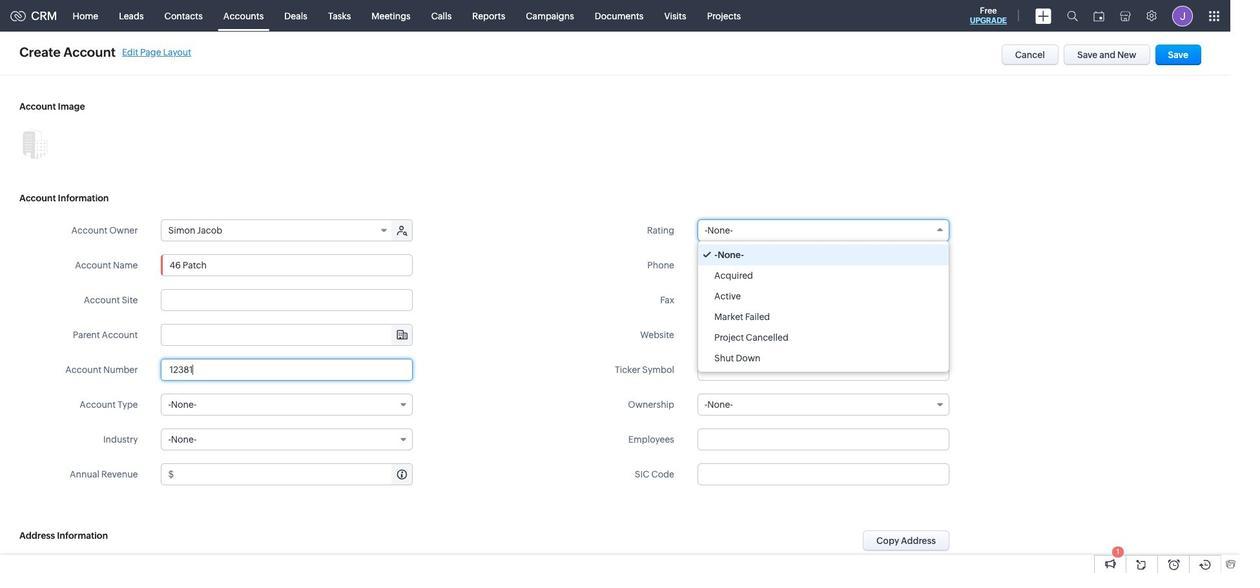 Task type: describe. For each thing, give the bounding box(es) containing it.
search element
[[1060, 0, 1086, 32]]

search image
[[1067, 10, 1078, 21]]

create menu image
[[1036, 8, 1052, 24]]

6 option from the top
[[698, 348, 949, 369]]

4 option from the top
[[698, 307, 949, 328]]

2 option from the top
[[698, 266, 949, 286]]

image image
[[19, 128, 50, 159]]

create menu element
[[1028, 0, 1060, 31]]



Task type: locate. For each thing, give the bounding box(es) containing it.
logo image
[[10, 11, 26, 21]]

3 option from the top
[[698, 286, 949, 307]]

profile element
[[1165, 0, 1201, 31]]

5 option from the top
[[698, 328, 949, 348]]

None text field
[[161, 255, 413, 277], [698, 324, 950, 346], [162, 325, 412, 346], [698, 429, 950, 451], [161, 255, 413, 277], [698, 324, 950, 346], [162, 325, 412, 346], [698, 429, 950, 451]]

option
[[698, 245, 949, 266], [698, 266, 949, 286], [698, 286, 949, 307], [698, 307, 949, 328], [698, 328, 949, 348], [698, 348, 949, 369]]

None text field
[[698, 255, 950, 277], [161, 289, 413, 311], [698, 289, 950, 311], [161, 359, 413, 381], [698, 359, 950, 381], [698, 464, 950, 486], [176, 465, 412, 485], [698, 255, 950, 277], [161, 289, 413, 311], [698, 289, 950, 311], [161, 359, 413, 381], [698, 359, 950, 381], [698, 464, 950, 486], [176, 465, 412, 485]]

1 option from the top
[[698, 245, 949, 266]]

calendar image
[[1094, 11, 1105, 21]]

None field
[[698, 220, 950, 242], [162, 220, 393, 241], [162, 325, 412, 346], [161, 394, 413, 416], [698, 394, 950, 416], [161, 429, 413, 451], [698, 220, 950, 242], [162, 220, 393, 241], [162, 325, 412, 346], [161, 394, 413, 416], [698, 394, 950, 416], [161, 429, 413, 451]]

list box
[[698, 242, 949, 372]]

profile image
[[1173, 5, 1193, 26]]



Task type: vqa. For each thing, say whether or not it's contained in the screenshot.
Started
no



